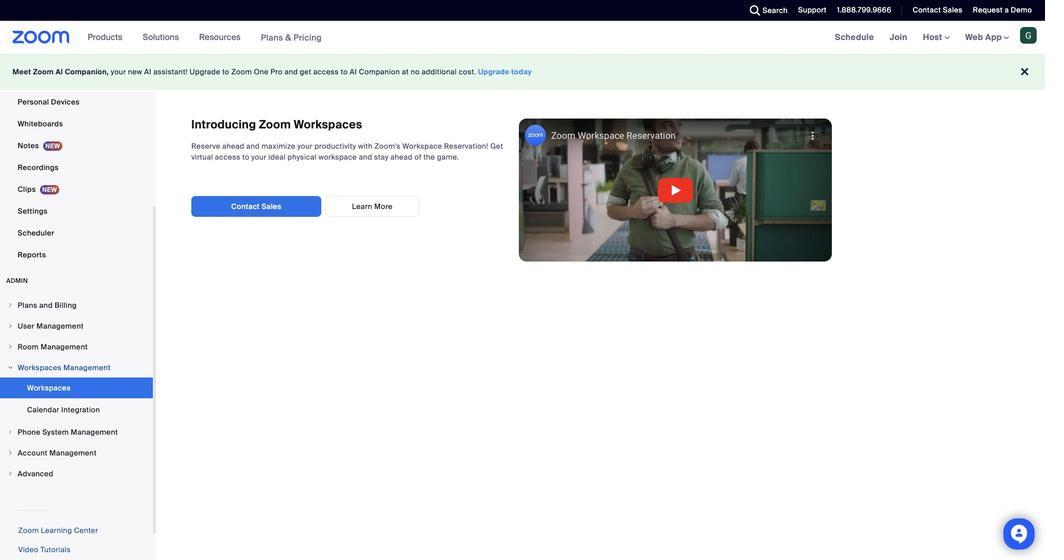 Task type: locate. For each thing, give the bounding box(es) containing it.
zoom
[[33, 67, 54, 76], [231, 67, 252, 76], [259, 117, 291, 132], [18, 526, 39, 535]]

productivity
[[315, 142, 356, 151]]

management down phone system management menu item
[[49, 449, 97, 458]]

maximize
[[262, 142, 296, 151]]

management inside menu item
[[71, 428, 118, 437]]

workspaces down "room"
[[18, 363, 62, 373]]

the
[[424, 152, 435, 162]]

&
[[286, 32, 292, 43]]

learn more link
[[326, 196, 419, 217]]

billing
[[55, 301, 77, 310]]

1 vertical spatial contact sales
[[231, 202, 282, 211]]

1 horizontal spatial ai
[[144, 67, 152, 76]]

2 vertical spatial your
[[252, 152, 267, 162]]

recordings
[[18, 163, 59, 172]]

0 vertical spatial contact sales
[[913, 5, 963, 15]]

upgrade today link
[[478, 67, 532, 76]]

management
[[36, 322, 84, 331], [41, 342, 88, 352], [63, 363, 111, 373], [71, 428, 118, 437], [49, 449, 97, 458]]

2 horizontal spatial your
[[298, 142, 313, 151]]

video tutorials link
[[18, 545, 71, 555]]

0 horizontal spatial upgrade
[[190, 67, 220, 76]]

advanced menu item
[[0, 464, 153, 484]]

plans for plans and billing
[[18, 301, 37, 310]]

meet zoom ai companion, your new ai assistant! upgrade to zoom one pro and get access to ai companion at no additional cost. upgrade today
[[12, 67, 532, 76]]

1.888.799.9666
[[838, 5, 892, 15]]

learn
[[352, 202, 373, 211]]

account
[[18, 449, 48, 458]]

support link
[[791, 0, 830, 21], [799, 5, 827, 15]]

get
[[491, 142, 504, 151]]

and
[[285, 67, 298, 76], [246, 142, 260, 151], [359, 152, 372, 162], [39, 301, 53, 310]]

management down billing
[[36, 322, 84, 331]]

3 right image from the top
[[7, 365, 14, 371]]

demo
[[1012, 5, 1033, 15]]

sales down the ideal
[[262, 202, 282, 211]]

room management menu item
[[0, 337, 153, 357]]

management up workspaces link
[[63, 363, 111, 373]]

no
[[411, 67, 420, 76]]

0 horizontal spatial access
[[215, 152, 241, 162]]

right image left account
[[7, 450, 14, 456]]

4 right image from the top
[[7, 471, 14, 477]]

zoom learning center
[[18, 526, 98, 535]]

right image inside user management menu item
[[7, 323, 14, 329]]

zoom up video at the bottom of page
[[18, 526, 39, 535]]

right image for phone system management
[[7, 429, 14, 436]]

0 vertical spatial plans
[[261, 32, 283, 43]]

right image for workspaces
[[7, 365, 14, 371]]

1 horizontal spatial contact
[[913, 5, 942, 15]]

upgrade right cost.
[[478, 67, 510, 76]]

1 horizontal spatial access
[[314, 67, 339, 76]]

zoom learning center link
[[18, 526, 98, 535]]

plans & pricing link
[[261, 32, 322, 43], [261, 32, 322, 43]]

to left the ideal
[[243, 152, 250, 162]]

access
[[314, 67, 339, 76], [215, 152, 241, 162]]

right image for room
[[7, 344, 14, 350]]

ahead left of
[[391, 152, 413, 162]]

to inside reserve ahead and maximize your productivity with zoom's workspace reservation! get virtual access to your ideal physical workspace and stay ahead of the game.
[[243, 152, 250, 162]]

1 right image from the top
[[7, 302, 14, 309]]

your inside meet zoom ai companion, footer
[[111, 67, 126, 76]]

banner
[[0, 21, 1046, 55]]

right image for account management
[[7, 450, 14, 456]]

0 vertical spatial contact
[[913, 5, 942, 15]]

1 horizontal spatial upgrade
[[478, 67, 510, 76]]

management for room management
[[41, 342, 88, 352]]

2 right image from the top
[[7, 344, 14, 350]]

access down reserve
[[215, 152, 241, 162]]

right image left phone
[[7, 429, 14, 436]]

your left new
[[111, 67, 126, 76]]

get
[[300, 67, 312, 76]]

2 horizontal spatial ai
[[350, 67, 357, 76]]

ai right new
[[144, 67, 152, 76]]

calendar integration
[[27, 405, 100, 415]]

access right get
[[314, 67, 339, 76]]

1 vertical spatial access
[[215, 152, 241, 162]]

ai left companion,
[[56, 67, 63, 76]]

plans inside the product information navigation
[[261, 32, 283, 43]]

contact
[[913, 5, 942, 15], [231, 202, 260, 211]]

learning
[[41, 526, 72, 535]]

3 ai from the left
[[350, 67, 357, 76]]

plans left &
[[261, 32, 283, 43]]

1 right image from the top
[[7, 323, 14, 329]]

1 horizontal spatial plans
[[261, 32, 283, 43]]

0 horizontal spatial sales
[[262, 202, 282, 211]]

0 vertical spatial sales
[[944, 5, 963, 15]]

plans
[[261, 32, 283, 43], [18, 301, 37, 310]]

2 vertical spatial workspaces
[[27, 384, 71, 393]]

0 vertical spatial right image
[[7, 323, 14, 329]]

1 horizontal spatial sales
[[944, 5, 963, 15]]

right image
[[7, 323, 14, 329], [7, 429, 14, 436], [7, 450, 14, 456]]

0 vertical spatial access
[[314, 67, 339, 76]]

request a demo
[[974, 5, 1033, 15]]

right image inside phone system management menu item
[[7, 429, 14, 436]]

workspaces up productivity
[[294, 117, 363, 132]]

personal
[[18, 97, 49, 107]]

and down with
[[359, 152, 372, 162]]

to
[[222, 67, 229, 76], [341, 67, 348, 76], [243, 152, 250, 162]]

right image left the user
[[7, 323, 14, 329]]

your left the ideal
[[252, 152, 267, 162]]

plans inside 'menu item'
[[18, 301, 37, 310]]

right image inside workspaces management menu item
[[7, 365, 14, 371]]

plans and billing menu item
[[0, 296, 153, 315]]

your
[[111, 67, 126, 76], [298, 142, 313, 151], [252, 152, 267, 162]]

your up physical
[[298, 142, 313, 151]]

new
[[128, 67, 142, 76]]

sales up host dropdown button on the top
[[944, 5, 963, 15]]

workspaces up calendar
[[27, 384, 71, 393]]

1 horizontal spatial ahead
[[391, 152, 413, 162]]

personal menu menu
[[0, 0, 153, 266]]

0 horizontal spatial your
[[111, 67, 126, 76]]

right image inside plans and billing 'menu item'
[[7, 302, 14, 309]]

workspace
[[403, 142, 442, 151]]

request
[[974, 5, 1003, 15]]

1.888.799.9666 button
[[830, 0, 895, 21], [838, 5, 892, 15]]

right image inside account management menu item
[[7, 450, 14, 456]]

workspaces inside menu
[[27, 384, 71, 393]]

management down integration
[[71, 428, 118, 437]]

reservation!
[[444, 142, 489, 151]]

plans up the user
[[18, 301, 37, 310]]

0 vertical spatial workspaces
[[294, 117, 363, 132]]

to down resources dropdown button
[[222, 67, 229, 76]]

stay
[[374, 152, 389, 162]]

1 vertical spatial workspaces
[[18, 363, 62, 373]]

0 vertical spatial ahead
[[222, 142, 245, 151]]

host button
[[924, 32, 950, 43]]

0 horizontal spatial contact
[[231, 202, 260, 211]]

0 vertical spatial your
[[111, 67, 126, 76]]

your for new
[[111, 67, 126, 76]]

1 vertical spatial sales
[[262, 202, 282, 211]]

ai left companion
[[350, 67, 357, 76]]

search button
[[742, 0, 791, 21]]

1 horizontal spatial to
[[243, 152, 250, 162]]

and left get
[[285, 67, 298, 76]]

0 horizontal spatial plans
[[18, 301, 37, 310]]

zoom left one
[[231, 67, 252, 76]]

1 vertical spatial plans
[[18, 301, 37, 310]]

2 right image from the top
[[7, 429, 14, 436]]

system
[[42, 428, 69, 437]]

right image
[[7, 302, 14, 309], [7, 344, 14, 350], [7, 365, 14, 371], [7, 471, 14, 477]]

whiteboards
[[18, 119, 63, 129]]

0 horizontal spatial ai
[[56, 67, 63, 76]]

0 horizontal spatial to
[[222, 67, 229, 76]]

1 vertical spatial your
[[298, 142, 313, 151]]

pro
[[271, 67, 283, 76]]

at
[[402, 67, 409, 76]]

assistant!
[[153, 67, 188, 76]]

upgrade down the product information navigation
[[190, 67, 220, 76]]

ahead
[[222, 142, 245, 151], [391, 152, 413, 162]]

3 right image from the top
[[7, 450, 14, 456]]

sales
[[944, 5, 963, 15], [262, 202, 282, 211]]

meetings navigation
[[828, 21, 1046, 55]]

product information navigation
[[80, 21, 330, 55]]

products button
[[88, 21, 127, 54]]

management for workspaces management
[[63, 363, 111, 373]]

and left billing
[[39, 301, 53, 310]]

room management
[[18, 342, 88, 352]]

to left companion
[[341, 67, 348, 76]]

calendar integration link
[[0, 400, 153, 420]]

solutions
[[143, 32, 179, 43]]

your for productivity
[[298, 142, 313, 151]]

right image inside room management menu item
[[7, 344, 14, 350]]

workspaces inside menu item
[[18, 363, 62, 373]]

ahead down introducing
[[222, 142, 245, 151]]

request a demo link
[[966, 0, 1046, 21], [974, 5, 1033, 15]]

workspaces
[[294, 117, 363, 132], [18, 363, 62, 373], [27, 384, 71, 393]]

virtual
[[191, 152, 213, 162]]

settings
[[18, 207, 48, 216]]

contact sales
[[913, 5, 963, 15], [231, 202, 282, 211]]

management up workspaces management
[[41, 342, 88, 352]]

1 vertical spatial right image
[[7, 429, 14, 436]]

2 vertical spatial right image
[[7, 450, 14, 456]]

plans and billing
[[18, 301, 77, 310]]



Task type: describe. For each thing, give the bounding box(es) containing it.
video
[[18, 545, 39, 555]]

workspace
[[319, 152, 357, 162]]

additional
[[422, 67, 457, 76]]

physical
[[288, 152, 317, 162]]

clips
[[18, 185, 36, 194]]

1 upgrade from the left
[[190, 67, 220, 76]]

companion
[[359, 67, 400, 76]]

reserve
[[191, 142, 221, 151]]

zoom logo image
[[12, 31, 70, 44]]

and left maximize
[[246, 142, 260, 151]]

workspaces management menu item
[[0, 358, 153, 378]]

1 vertical spatial contact
[[231, 202, 260, 211]]

pricing
[[294, 32, 322, 43]]

cost.
[[459, 67, 477, 76]]

right image for plans
[[7, 302, 14, 309]]

phone system management
[[18, 428, 118, 437]]

web
[[966, 32, 984, 43]]

personal devices
[[18, 97, 80, 107]]

solutions button
[[143, 21, 184, 54]]

0 horizontal spatial contact sales
[[231, 202, 282, 211]]

schedule
[[836, 32, 875, 43]]

more
[[375, 202, 393, 211]]

resources
[[199, 32, 241, 43]]

join
[[890, 32, 908, 43]]

whiteboards link
[[0, 113, 153, 134]]

advanced
[[18, 469, 53, 479]]

workspaces management
[[18, 363, 111, 373]]

reserve ahead and maximize your productivity with zoom's workspace reservation! get virtual access to your ideal physical workspace and stay ahead of the game.
[[191, 142, 504, 162]]

app
[[986, 32, 1003, 43]]

reports link
[[0, 245, 153, 265]]

notes link
[[0, 135, 153, 156]]

workspaces for workspaces management
[[18, 363, 62, 373]]

1 horizontal spatial your
[[252, 152, 267, 162]]

zoom right meet
[[33, 67, 54, 76]]

clips link
[[0, 179, 153, 200]]

introducing zoom workspaces
[[191, 117, 363, 132]]

zoom inside side navigation navigation
[[18, 526, 39, 535]]

recordings link
[[0, 157, 153, 178]]

companion,
[[65, 67, 109, 76]]

a
[[1005, 5, 1010, 15]]

profile picture image
[[1021, 27, 1038, 44]]

zoom up maximize
[[259, 117, 291, 132]]

scheduler
[[18, 228, 54, 238]]

2 upgrade from the left
[[478, 67, 510, 76]]

game.
[[437, 152, 459, 162]]

admin menu menu
[[0, 296, 153, 485]]

access inside meet zoom ai companion, footer
[[314, 67, 339, 76]]

right image for user management
[[7, 323, 14, 329]]

1 ai from the left
[[56, 67, 63, 76]]

workspaces management menu
[[0, 378, 153, 421]]

one
[[254, 67, 269, 76]]

account management
[[18, 449, 97, 458]]

user
[[18, 322, 35, 331]]

right image inside advanced menu item
[[7, 471, 14, 477]]

ideal
[[269, 152, 286, 162]]

search
[[763, 6, 788, 15]]

1 horizontal spatial contact sales
[[913, 5, 963, 15]]

personal devices link
[[0, 92, 153, 112]]

learn more
[[352, 202, 393, 211]]

phone system management menu item
[[0, 423, 153, 442]]

reports
[[18, 250, 46, 260]]

with
[[358, 142, 373, 151]]

user management
[[18, 322, 84, 331]]

plans for plans & pricing
[[261, 32, 283, 43]]

support
[[799, 5, 827, 15]]

meet zoom ai companion, footer
[[0, 54, 1046, 90]]

admin
[[6, 277, 28, 285]]

room
[[18, 342, 39, 352]]

0 horizontal spatial ahead
[[222, 142, 245, 151]]

settings link
[[0, 201, 153, 222]]

tutorials
[[40, 545, 71, 555]]

account management menu item
[[0, 443, 153, 463]]

today
[[512, 67, 532, 76]]

calendar
[[27, 405, 59, 415]]

management for account management
[[49, 449, 97, 458]]

products
[[88, 32, 122, 43]]

join link
[[883, 21, 916, 54]]

introducing
[[191, 117, 256, 132]]

plans & pricing
[[261, 32, 322, 43]]

zoom's
[[375, 142, 401, 151]]

access inside reserve ahead and maximize your productivity with zoom's workspace reservation! get virtual access to your ideal physical workspace and stay ahead of the game.
[[215, 152, 241, 162]]

of
[[415, 152, 422, 162]]

side navigation navigation
[[0, 0, 156, 560]]

schedule link
[[828, 21, 883, 54]]

workspaces link
[[0, 378, 153, 399]]

user management menu item
[[0, 316, 153, 336]]

devices
[[51, 97, 80, 107]]

workspaces for workspaces
[[27, 384, 71, 393]]

web app
[[966, 32, 1003, 43]]

2 ai from the left
[[144, 67, 152, 76]]

host
[[924, 32, 945, 43]]

management for user management
[[36, 322, 84, 331]]

and inside 'menu item'
[[39, 301, 53, 310]]

and inside meet zoom ai companion, footer
[[285, 67, 298, 76]]

web app button
[[966, 32, 1010, 43]]

banner containing products
[[0, 21, 1046, 55]]

notes
[[18, 141, 39, 150]]

2 horizontal spatial to
[[341, 67, 348, 76]]

center
[[74, 526, 98, 535]]

scheduler link
[[0, 223, 153, 244]]

resources button
[[199, 21, 245, 54]]

1 vertical spatial ahead
[[391, 152, 413, 162]]



Task type: vqa. For each thing, say whether or not it's contained in the screenshot.
Developer to the bottom
no



